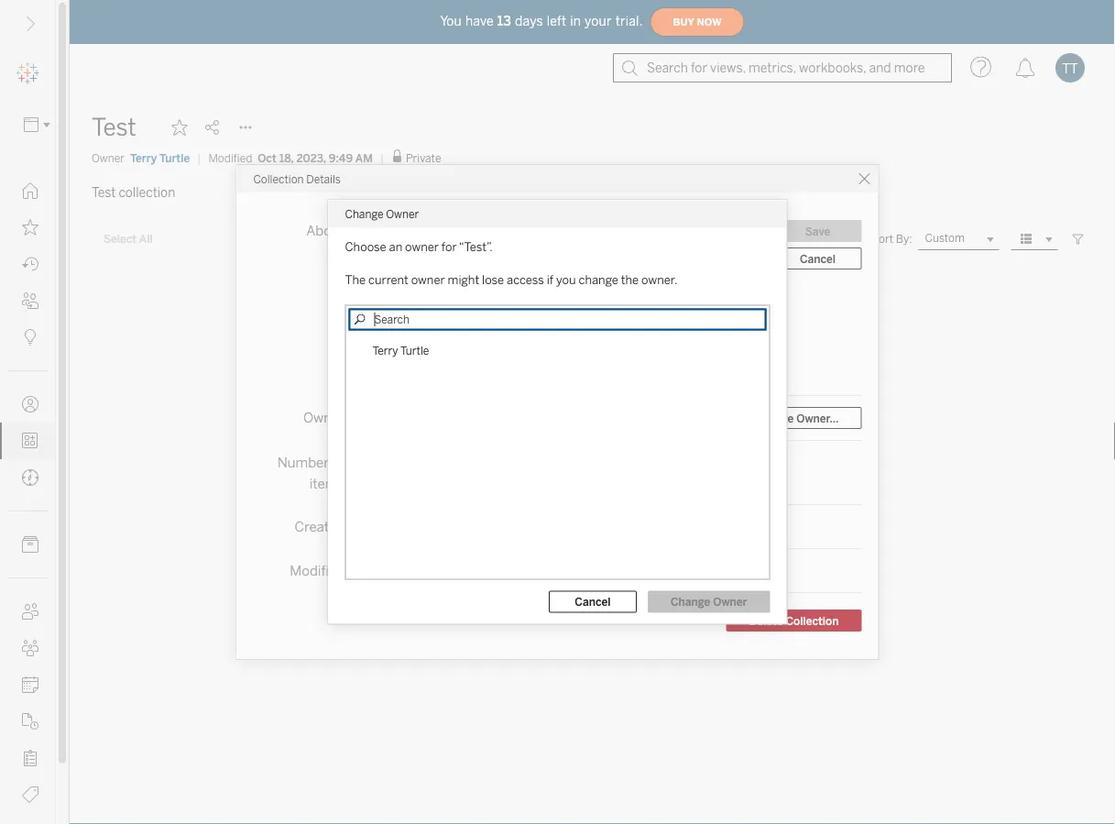 Task type: vqa. For each thing, say whether or not it's contained in the screenshot.
daily
no



Task type: locate. For each thing, give the bounding box(es) containing it.
change inside collection details dialog
[[755, 411, 794, 425]]

for inside organize content in a collection for quick access to meaningful data. add items to this collection by selecting add to collections from the actions (...) menu.
[[492, 571, 508, 586]]

oct up collection details
[[258, 151, 277, 165]]

content
[[592, 630, 635, 643]]

1 vertical spatial test
[[92, 185, 116, 200]]

left
[[547, 14, 567, 29]]

2023, right the organize
[[398, 564, 427, 577]]

1 horizontal spatial cancel button
[[774, 248, 862, 270]]

items up menu.
[[731, 571, 764, 586]]

9:49 up details
[[329, 151, 353, 165]]

oct inside collection details dialog
[[361, 564, 379, 577]]

test for test
[[92, 113, 136, 142]]

1 vertical spatial for
[[492, 571, 508, 586]]

1 vertical spatial terry
[[373, 344, 399, 358]]

1 horizontal spatial 9:49
[[429, 564, 452, 577]]

1 horizontal spatial add
[[704, 571, 728, 586]]

0 horizontal spatial change
[[345, 207, 384, 221]]

1 horizontal spatial in
[[571, 14, 581, 29]]

terry down current
[[373, 344, 399, 358]]

2023, up details
[[297, 151, 326, 165]]

in inside organize content in a collection for quick access to meaningful data. add items to this collection by selecting add to collections from the actions (...) menu.
[[409, 571, 419, 586]]

0 vertical spatial owner
[[405, 240, 439, 254]]

0 vertical spatial oct
[[258, 151, 277, 165]]

change owner
[[345, 207, 419, 221], [671, 595, 748, 609]]

owner inside collection details dialog
[[304, 409, 345, 426]]

to left this
[[766, 571, 778, 586]]

you
[[440, 14, 462, 29]]

actions
[[648, 588, 692, 603]]

0 vertical spatial the
[[621, 273, 639, 287]]

am
[[356, 151, 373, 165], [455, 564, 471, 577]]

owner for might
[[411, 273, 445, 287]]

| left the private
[[380, 151, 384, 165]]

1 vertical spatial cancel button
[[549, 591, 637, 613]]

0 horizontal spatial cancel button
[[549, 591, 637, 613]]

0 horizontal spatial change owner
[[345, 207, 419, 221]]

change up choose
[[345, 207, 384, 221]]

the down the meaningful
[[626, 588, 645, 603]]

0 vertical spatial collection
[[254, 172, 304, 185]]

from
[[595, 588, 623, 603]]

terry
[[130, 151, 157, 165], [373, 344, 399, 358]]

cancel inside collection details dialog
[[800, 252, 836, 265]]

18, up collection details
[[279, 151, 294, 165]]

0 vertical spatial change
[[345, 207, 384, 221]]

delete
[[750, 614, 784, 627]]

select all
[[104, 233, 153, 246]]

modified down created
[[290, 563, 345, 579]]

|
[[197, 151, 201, 165], [380, 151, 384, 165]]

items down the 'of'
[[310, 475, 345, 492]]

oct
[[258, 151, 277, 165], [361, 564, 379, 577]]

change
[[345, 207, 384, 221], [755, 411, 794, 425], [671, 595, 711, 609]]

2 vertical spatial change
[[671, 595, 711, 609]]

turtle
[[160, 151, 190, 165], [401, 344, 429, 358]]

owner
[[92, 151, 125, 165], [386, 207, 419, 221], [304, 409, 345, 426], [714, 595, 748, 609]]

0 horizontal spatial 9:49
[[329, 151, 353, 165]]

turtle up test collection
[[160, 151, 190, 165]]

1 vertical spatial am
[[455, 564, 471, 577]]

collections
[[527, 588, 592, 603]]

details
[[306, 172, 341, 185]]

the left owner.
[[621, 273, 639, 287]]

0 vertical spatial for
[[442, 240, 457, 254]]

items
[[310, 475, 345, 492], [731, 571, 764, 586]]

test up terry turtle link
[[92, 113, 136, 142]]

0 vertical spatial 2023,
[[297, 151, 326, 165]]

turtle down current
[[401, 344, 429, 358]]

collection details
[[254, 172, 341, 185]]

navigation panel element
[[0, 55, 55, 824]]

for left quick
[[492, 571, 508, 586]]

change
[[579, 273, 619, 287]]

0 vertical spatial 18,
[[279, 151, 294, 165]]

if
[[547, 273, 554, 287]]

selecting
[[430, 588, 483, 603]]

for
[[442, 240, 457, 254], [492, 571, 508, 586]]

test up select
[[92, 185, 116, 200]]

0 horizontal spatial collection
[[254, 172, 304, 185]]

0 vertical spatial test
[[92, 113, 136, 142]]

collection left details
[[254, 172, 304, 185]]

0 horizontal spatial in
[[409, 571, 419, 586]]

0 vertical spatial 9:49
[[329, 151, 353, 165]]

18,
[[279, 151, 294, 165], [382, 564, 396, 577]]

1 horizontal spatial turtle
[[401, 344, 429, 358]]

1 vertical spatial 2023,
[[398, 564, 427, 577]]

to up from
[[589, 571, 601, 586]]

am up selecting
[[455, 564, 471, 577]]

0 horizontal spatial access
[[507, 273, 544, 287]]

lose
[[482, 273, 504, 287]]

1 vertical spatial change owner
[[671, 595, 748, 609]]

delete collection
[[750, 614, 839, 627]]

terry up test collection
[[130, 151, 157, 165]]

terry turtle
[[373, 344, 429, 358]]

change owner…
[[755, 411, 839, 425]]

change owner… button
[[732, 407, 862, 429]]

0 horizontal spatial am
[[356, 151, 373, 165]]

to
[[589, 571, 601, 586], [766, 571, 778, 586], [512, 588, 524, 603]]

1 horizontal spatial 18,
[[382, 564, 396, 577]]

1 horizontal spatial collection
[[786, 614, 839, 627]]

0 horizontal spatial 18,
[[279, 151, 294, 165]]

2 horizontal spatial collection
[[806, 571, 863, 586]]

by
[[866, 571, 880, 586]]

modified right terry turtle link
[[208, 151, 252, 165]]

1 vertical spatial items
[[731, 571, 764, 586]]

change owner up the an
[[345, 207, 419, 221]]

1 horizontal spatial for
[[492, 571, 508, 586]]

1 vertical spatial change
[[755, 411, 794, 425]]

1 vertical spatial oct
[[361, 564, 379, 577]]

2023,
[[297, 151, 326, 165], [398, 564, 427, 577]]

modified inside collection details dialog
[[290, 563, 345, 579]]

organize content in a collection for quick access to meaningful data. add items to this collection by selecting add to collections from the actions (...) menu.
[[306, 571, 880, 603]]

explore
[[550, 630, 590, 643]]

am left the private
[[356, 151, 373, 165]]

2 horizontal spatial change
[[755, 411, 794, 425]]

1 vertical spatial modified
[[290, 563, 345, 579]]

change left owner…
[[755, 411, 794, 425]]

number
[[278, 454, 329, 471]]

1 horizontal spatial items
[[731, 571, 764, 586]]

a
[[422, 571, 429, 586]]

0 horizontal spatial terry
[[130, 151, 157, 165]]

0 vertical spatial in
[[571, 14, 581, 29]]

0 horizontal spatial items
[[310, 475, 345, 492]]

have
[[466, 14, 494, 29]]

in
[[571, 14, 581, 29], [409, 571, 419, 586]]

1 vertical spatial cancel
[[575, 595, 611, 609]]

main navigation. press the up and down arrow keys to access links. element
[[0, 172, 55, 824]]

1 vertical spatial 18,
[[382, 564, 396, 577]]

owner down choose an owner for "test".
[[411, 273, 445, 287]]

quick
[[511, 571, 543, 586]]

buy now
[[674, 16, 722, 28]]

0 vertical spatial terry
[[130, 151, 157, 165]]

1 vertical spatial collection
[[786, 614, 839, 627]]

1 horizontal spatial am
[[455, 564, 471, 577]]

18, left a
[[382, 564, 396, 577]]

0 horizontal spatial add
[[485, 588, 509, 603]]

0 vertical spatial access
[[507, 273, 544, 287]]

collection
[[119, 185, 175, 200], [432, 571, 489, 586], [806, 571, 863, 586]]

in left a
[[409, 571, 419, 586]]

1 horizontal spatial cancel
[[800, 252, 836, 265]]

test for test collection
[[92, 185, 116, 200]]

select all button
[[92, 228, 165, 250]]

1 vertical spatial access
[[546, 571, 586, 586]]

owner right the an
[[405, 240, 439, 254]]

1 horizontal spatial change
[[671, 595, 711, 609]]

for inside "change owner" "dialog"
[[442, 240, 457, 254]]

modified
[[208, 151, 252, 165], [290, 563, 345, 579]]

current
[[369, 273, 409, 287]]

cancel inside "change owner" "dialog"
[[575, 595, 611, 609]]

1 vertical spatial owner
[[411, 273, 445, 287]]

sort
[[872, 232, 894, 246]]

2 | from the left
[[380, 151, 384, 165]]

collection right delete
[[786, 614, 839, 627]]

access up collections at the bottom of the page
[[546, 571, 586, 586]]

of
[[332, 454, 345, 471]]

1 horizontal spatial change owner
[[671, 595, 748, 609]]

collection down terry turtle link
[[119, 185, 175, 200]]

change owner down data. at bottom
[[671, 595, 748, 609]]

add right selecting
[[485, 588, 509, 603]]

owner
[[405, 240, 439, 254], [411, 273, 445, 287]]

0 horizontal spatial cancel
[[575, 595, 611, 609]]

| right terry turtle link
[[197, 151, 201, 165]]

add up (...)
[[704, 571, 728, 586]]

add
[[704, 571, 728, 586], [485, 588, 509, 603]]

1 horizontal spatial access
[[546, 571, 586, 586]]

collection up selecting
[[432, 571, 489, 586]]

0 vertical spatial modified
[[208, 151, 252, 165]]

1 vertical spatial turtle
[[401, 344, 429, 358]]

cancel
[[800, 252, 836, 265], [575, 595, 611, 609]]

access left if
[[507, 273, 544, 287]]

collection left by in the bottom right of the page
[[806, 571, 863, 586]]

About text field
[[361, 220, 763, 365]]

2 test from the top
[[92, 185, 116, 200]]

change down data. at bottom
[[671, 595, 711, 609]]

the
[[621, 273, 639, 287], [626, 588, 645, 603]]

buy
[[674, 16, 695, 28]]

you
[[557, 273, 576, 287]]

content
[[361, 571, 406, 586]]

oct right the organize
[[361, 564, 379, 577]]

1 horizontal spatial collection
[[432, 571, 489, 586]]

1 horizontal spatial 2023,
[[398, 564, 427, 577]]

0 vertical spatial change owner
[[345, 207, 419, 221]]

to down quick
[[512, 588, 524, 603]]

1 vertical spatial the
[[626, 588, 645, 603]]

9:49 right a
[[429, 564, 452, 577]]

test
[[92, 113, 136, 142], [92, 185, 116, 200]]

0 horizontal spatial 2023,
[[297, 151, 326, 165]]

in right left
[[571, 14, 581, 29]]

0 horizontal spatial |
[[197, 151, 201, 165]]

all
[[139, 233, 153, 246]]

1 horizontal spatial modified
[[290, 563, 345, 579]]

1 horizontal spatial terry
[[373, 344, 399, 358]]

owner…
[[797, 411, 839, 425]]

0 vertical spatial turtle
[[160, 151, 190, 165]]

1 horizontal spatial |
[[380, 151, 384, 165]]

for left "test".
[[442, 240, 457, 254]]

0 vertical spatial cancel button
[[774, 248, 862, 270]]

0 horizontal spatial for
[[442, 240, 457, 254]]

1 vertical spatial 9:49
[[429, 564, 452, 577]]

9:49
[[329, 151, 353, 165], [429, 564, 452, 577]]

0 vertical spatial items
[[310, 475, 345, 492]]

access inside organize content in a collection for quick access to meaningful data. add items to this collection by selecting add to collections from the actions (...) menu.
[[546, 571, 586, 586]]

test collection
[[92, 185, 175, 200]]

1 | from the left
[[197, 151, 201, 165]]

the current owner might lose access if you change the owner.
[[345, 273, 678, 287]]

access
[[507, 273, 544, 287], [546, 571, 586, 586]]

1 test from the top
[[92, 113, 136, 142]]

collection
[[254, 172, 304, 185], [786, 614, 839, 627]]

0 horizontal spatial to
[[512, 588, 524, 603]]

0 vertical spatial cancel
[[800, 252, 836, 265]]

1 horizontal spatial oct
[[361, 564, 379, 577]]

terry turtle link
[[130, 150, 190, 166]]

choose an owner for "test".
[[345, 240, 493, 254]]

owner terry turtle | modified oct 18, 2023, 9:49 am |
[[92, 151, 384, 165]]

1 vertical spatial add
[[485, 588, 509, 603]]

1 vertical spatial in
[[409, 571, 419, 586]]

owner for for
[[405, 240, 439, 254]]

cancel button
[[774, 248, 862, 270], [549, 591, 637, 613]]



Task type: describe. For each thing, give the bounding box(es) containing it.
0 vertical spatial am
[[356, 151, 373, 165]]

9:49 inside collection details dialog
[[429, 564, 452, 577]]

number of items
[[278, 454, 345, 492]]

Search text field
[[349, 309, 767, 331]]

change for change owner button
[[671, 595, 711, 609]]

created
[[295, 519, 345, 535]]

meaningful
[[604, 571, 669, 586]]

choose
[[345, 240, 387, 254]]

menu.
[[718, 588, 755, 603]]

explore content
[[550, 630, 635, 643]]

select
[[104, 233, 137, 246]]

your
[[585, 14, 612, 29]]

might
[[448, 273, 480, 287]]

change for change owner… button on the right of the page
[[755, 411, 794, 425]]

"test".
[[459, 240, 493, 254]]

owner.
[[642, 273, 678, 287]]

turtle inside "change owner" "dialog"
[[401, 344, 429, 358]]

collection details dialog
[[237, 165, 879, 659]]

1 horizontal spatial to
[[589, 571, 601, 586]]

now
[[697, 16, 722, 28]]

0 horizontal spatial collection
[[119, 185, 175, 200]]

buy now button
[[651, 7, 745, 37]]

18, inside collection details dialog
[[382, 564, 396, 577]]

the
[[345, 273, 366, 287]]

2023, inside collection details dialog
[[398, 564, 427, 577]]

organize
[[306, 571, 358, 586]]

this
[[781, 571, 803, 586]]

explore content button
[[528, 626, 658, 648]]

13
[[498, 14, 512, 29]]

an
[[389, 240, 403, 254]]

change owner inside button
[[671, 595, 748, 609]]

items inside organize content in a collection for quick access to meaningful data. add items to this collection by selecting add to collections from the actions (...) menu.
[[731, 571, 764, 586]]

cancel button inside collection details dialog
[[774, 248, 862, 270]]

terry inside "change owner" "dialog"
[[373, 344, 399, 358]]

0 horizontal spatial modified
[[208, 151, 252, 165]]

am inside collection details dialog
[[455, 564, 471, 577]]

cancel button inside "change owner" "dialog"
[[549, 591, 637, 613]]

sort by:
[[872, 232, 913, 246]]

days
[[515, 14, 544, 29]]

data.
[[672, 571, 702, 586]]

0 horizontal spatial oct
[[258, 151, 277, 165]]

cancel for cancel button inside "change owner" "dialog"
[[575, 595, 611, 609]]

(...)
[[695, 588, 715, 603]]

0 horizontal spatial turtle
[[160, 151, 190, 165]]

the inside "change owner" "dialog"
[[621, 273, 639, 287]]

items inside number of items
[[310, 475, 345, 492]]

owner inside button
[[714, 595, 748, 609]]

by:
[[897, 232, 913, 246]]

2 horizontal spatial to
[[766, 571, 778, 586]]

cancel for cancel button inside collection details dialog
[[800, 252, 836, 265]]

delete collection button
[[727, 610, 862, 632]]

oct 18, 2023, 9:49 am
[[361, 564, 471, 577]]

0 vertical spatial add
[[704, 571, 728, 586]]

access inside "change owner" "dialog"
[[507, 273, 544, 287]]

change owner button
[[648, 591, 771, 613]]

private
[[406, 152, 441, 165]]

the inside organize content in a collection for quick access to meaningful data. add items to this collection by selecting add to collections from the actions (...) menu.
[[626, 588, 645, 603]]

trial.
[[616, 14, 643, 29]]

change owner dialog
[[329, 200, 787, 624]]

about
[[306, 222, 345, 239]]

you have 13 days left in your trial.
[[440, 14, 643, 29]]

collection inside "button"
[[786, 614, 839, 627]]



